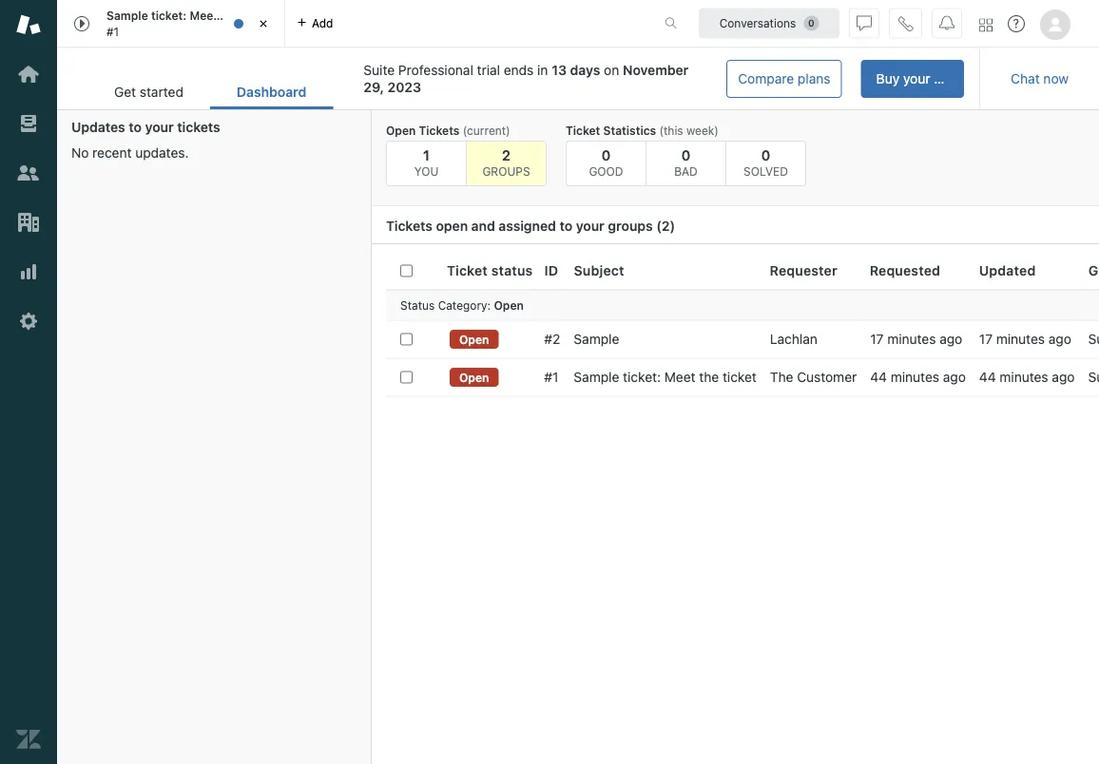 Task type: vqa. For each thing, say whether or not it's contained in the screenshot.
(United
no



Task type: describe. For each thing, give the bounding box(es) containing it.
updates to your tickets
[[71, 119, 220, 135]]

groups
[[608, 218, 653, 234]]

2 17 minutes ago from the left
[[980, 332, 1072, 347]]

status
[[400, 298, 435, 312]]

tickets open and assigned to your groups ( 2 )
[[386, 218, 675, 234]]

the
[[770, 370, 794, 385]]

sample link
[[574, 331, 620, 348]]

updates.
[[135, 145, 189, 161]]

id
[[545, 263, 559, 278]]

#2
[[545, 332, 561, 347]]

#1 inside sample ticket: meet the ticket #1
[[107, 25, 119, 38]]

ticket for ticket statistics (this week)
[[566, 124, 601, 137]]

days
[[570, 62, 601, 78]]

compare
[[738, 71, 794, 87]]

(current)
[[463, 124, 511, 137]]

notifications image
[[940, 16, 955, 31]]

trial for your
[[934, 71, 958, 87]]

requester
[[770, 263, 838, 278]]

plans
[[798, 71, 831, 87]]

2023
[[388, 79, 421, 95]]

tab containing sample ticket: meet the ticket
[[57, 0, 285, 48]]

1 17 minutes ago from the left
[[871, 332, 963, 347]]

0 good
[[589, 146, 624, 178]]

section containing suite professional trial ends in
[[348, 60, 965, 98]]

requested
[[870, 263, 941, 278]]

1 44 from the left
[[871, 370, 887, 385]]

and
[[472, 218, 495, 234]]

tabs tab list
[[57, 0, 645, 48]]

the customer
[[770, 370, 857, 385]]

2 44 minutes ago from the left
[[980, 370, 1075, 385]]

ticket for sample ticket: meet the ticket #1
[[242, 9, 274, 22]]

Select All Tickets checkbox
[[400, 265, 413, 277]]

get help image
[[1008, 15, 1025, 32]]

1 17 from the left
[[871, 332, 884, 347]]

grid containing ticket status
[[372, 252, 1100, 765]]

buy your trial
[[877, 71, 958, 87]]

updated
[[980, 263, 1036, 278]]

subject
[[574, 263, 625, 278]]

solved
[[744, 165, 788, 178]]

2 inside 2 groups
[[502, 146, 511, 163]]

0 bad
[[675, 146, 698, 178]]

ticket statistics (this week)
[[566, 124, 719, 137]]

statistics
[[604, 124, 657, 137]]

sample ticket: meet the ticket #1
[[107, 9, 274, 38]]

1 you
[[414, 146, 439, 178]]

recent
[[92, 145, 132, 161]]

su for 17 minutes ago
[[1089, 332, 1100, 347]]

no
[[71, 145, 89, 161]]

get
[[114, 84, 136, 100]]

chat
[[1011, 71, 1040, 87]]

conversations button
[[699, 8, 840, 39]]

compare plans
[[738, 71, 831, 87]]

0 vertical spatial tickets
[[419, 124, 460, 137]]

button displays agent's chat status as invisible. image
[[857, 16, 872, 31]]

good
[[589, 165, 624, 178]]

sample for sample ticket: meet the ticket #1
[[107, 9, 148, 22]]

started
[[140, 84, 184, 100]]

1 44 minutes ago from the left
[[871, 370, 966, 385]]

in
[[538, 62, 548, 78]]

November 29, 2023 text field
[[364, 62, 689, 95]]

29,
[[364, 79, 384, 95]]

compare plans button
[[727, 60, 842, 98]]

suite
[[364, 62, 395, 78]]

add
[[312, 17, 333, 30]]

1 vertical spatial tickets
[[386, 218, 433, 234]]

the for sample ticket: meet the ticket #1
[[221, 9, 239, 22]]



Task type: locate. For each thing, give the bounding box(es) containing it.
tickets up 1
[[419, 124, 460, 137]]

ticket for sample ticket: meet the ticket
[[723, 370, 757, 385]]

grid
[[372, 252, 1100, 765]]

on
[[604, 62, 619, 78]]

november
[[623, 62, 689, 78]]

0 horizontal spatial ticket
[[447, 263, 488, 278]]

sample ticket: meet the ticket link
[[574, 369, 757, 386]]

sample inside sample ticket: meet the ticket #1
[[107, 9, 148, 22]]

0 for 0 solved
[[762, 146, 771, 163]]

0 horizontal spatial 17 minutes ago
[[871, 332, 963, 347]]

minutes
[[888, 332, 936, 347], [997, 332, 1045, 347], [891, 370, 940, 385], [1000, 370, 1049, 385]]

17 minutes ago down the requested
[[871, 332, 963, 347]]

1 horizontal spatial 0
[[682, 146, 691, 163]]

1 horizontal spatial 17 minutes ago
[[980, 332, 1072, 347]]

0 inside '0 good'
[[602, 146, 611, 163]]

0
[[602, 146, 611, 163], [682, 146, 691, 163], [762, 146, 771, 163]]

17 minutes ago down updated
[[980, 332, 1072, 347]]

:
[[488, 298, 491, 312]]

#1
[[107, 25, 119, 38], [545, 370, 559, 385]]

organizations image
[[16, 210, 41, 235]]

0 horizontal spatial 0
[[602, 146, 611, 163]]

sample down 'sample' 'link' at the top right of the page
[[574, 370, 620, 385]]

0 for 0 bad
[[682, 146, 691, 163]]

0 inside "0 solved"
[[762, 146, 771, 163]]

1 horizontal spatial the
[[699, 370, 719, 385]]

meet inside sample ticket: meet the ticket #1
[[190, 9, 218, 22]]

1 horizontal spatial 17
[[980, 332, 993, 347]]

tab list
[[88, 74, 333, 109]]

tickets
[[177, 119, 220, 135]]

0 inside 0 bad
[[682, 146, 691, 163]]

your up updates.
[[145, 119, 174, 135]]

november 29, 2023
[[364, 62, 689, 95]]

0 vertical spatial the
[[221, 9, 239, 22]]

meet for sample ticket: meet the ticket #1
[[190, 9, 218, 22]]

professional
[[398, 62, 474, 78]]

groups
[[483, 165, 530, 178]]

0 horizontal spatial your
[[145, 119, 174, 135]]

your right buy
[[904, 71, 931, 87]]

meet
[[190, 9, 218, 22], [665, 370, 696, 385]]

add button
[[285, 0, 345, 47]]

ticket: for sample ticket: meet the ticket #1
[[151, 9, 187, 22]]

0 horizontal spatial 17
[[871, 332, 884, 347]]

0 vertical spatial sample
[[107, 9, 148, 22]]

1 vertical spatial #1
[[545, 370, 559, 385]]

buy
[[877, 71, 900, 87]]

trial down notifications icon at top right
[[934, 71, 958, 87]]

tab
[[57, 0, 285, 48]]

0 vertical spatial ticket
[[242, 9, 274, 22]]

3 0 from the left
[[762, 146, 771, 163]]

main element
[[0, 0, 57, 765]]

1 vertical spatial your
[[145, 119, 174, 135]]

0 horizontal spatial 2
[[502, 146, 511, 163]]

1 vertical spatial meet
[[665, 370, 696, 385]]

buy your trial button
[[861, 60, 965, 98]]

sample
[[107, 9, 148, 22], [574, 332, 620, 347], [574, 370, 620, 385]]

the for sample ticket: meet the ticket
[[699, 370, 719, 385]]

#1 inside grid
[[545, 370, 559, 385]]

2 horizontal spatial 0
[[762, 146, 771, 163]]

0 vertical spatial to
[[129, 119, 142, 135]]

0 horizontal spatial trial
[[477, 62, 500, 78]]

2 right groups
[[662, 218, 670, 234]]

ticket:
[[151, 9, 187, 22], [623, 370, 661, 385]]

views image
[[16, 111, 41, 136]]

0 solved
[[744, 146, 788, 178]]

0 for 0 good
[[602, 146, 611, 163]]

sample ticket: meet the ticket
[[574, 370, 757, 385]]

your left groups
[[576, 218, 605, 234]]

0 up good
[[602, 146, 611, 163]]

1 horizontal spatial to
[[560, 218, 573, 234]]

0 vertical spatial 2
[[502, 146, 511, 163]]

0 vertical spatial #1
[[107, 25, 119, 38]]

su for 44 minutes ago
[[1089, 370, 1100, 385]]

tickets left 'open'
[[386, 218, 433, 234]]

ticket inside sample ticket: meet the ticket #1
[[242, 9, 274, 22]]

0 horizontal spatial meet
[[190, 9, 218, 22]]

week)
[[687, 124, 719, 137]]

2 horizontal spatial your
[[904, 71, 931, 87]]

trial
[[477, 62, 500, 78], [934, 71, 958, 87]]

sample for sample
[[574, 332, 620, 347]]

updates
[[71, 119, 125, 135]]

ticket up category
[[447, 263, 488, 278]]

open tickets (current)
[[386, 124, 511, 137]]

1 horizontal spatial your
[[576, 218, 605, 234]]

lachlan
[[770, 332, 818, 347]]

su
[[1089, 332, 1100, 347], [1089, 370, 1100, 385]]

0 horizontal spatial #1
[[107, 25, 119, 38]]

(this
[[660, 124, 684, 137]]

now
[[1044, 71, 1069, 87]]

no recent updates.
[[71, 145, 189, 161]]

you
[[414, 165, 439, 178]]

0 horizontal spatial ticket
[[242, 9, 274, 22]]

1 horizontal spatial #1
[[545, 370, 559, 385]]

dashboard
[[237, 84, 307, 100]]

customers image
[[16, 161, 41, 185]]

close image
[[254, 14, 273, 33]]

ago
[[940, 332, 963, 347], [1049, 332, 1072, 347], [943, 370, 966, 385], [1052, 370, 1075, 385]]

ticket: inside sample ticket: meet the ticket #1
[[151, 9, 187, 22]]

1 su from the top
[[1089, 332, 1100, 347]]

the inside sample ticket: meet the ticket #1
[[221, 9, 239, 22]]

ticket left add popup button
[[242, 9, 274, 22]]

1 horizontal spatial 44
[[980, 370, 996, 385]]

2
[[502, 146, 511, 163], [662, 218, 670, 234]]

open
[[386, 124, 416, 137], [494, 298, 524, 312], [459, 333, 489, 346], [459, 371, 489, 384]]

1 vertical spatial 2
[[662, 218, 670, 234]]

trial inside button
[[934, 71, 958, 87]]

meet inside grid
[[665, 370, 696, 385]]

meet for sample ticket: meet the ticket
[[665, 370, 696, 385]]

1 vertical spatial ticket
[[723, 370, 757, 385]]

2 groups
[[483, 146, 530, 178]]

the left the
[[699, 370, 719, 385]]

ticket
[[566, 124, 601, 137], [447, 263, 488, 278]]

section
[[348, 60, 965, 98]]

zendesk image
[[16, 728, 41, 752]]

2 17 from the left
[[980, 332, 993, 347]]

ticket: for sample ticket: meet the ticket
[[623, 370, 661, 385]]

the left close icon
[[221, 9, 239, 22]]

reporting image
[[16, 260, 41, 284]]

ticket up '0 good'
[[566, 124, 601, 137]]

2 su from the top
[[1089, 370, 1100, 385]]

17 down updated
[[980, 332, 993, 347]]

suite professional trial ends in 13 days on
[[364, 62, 623, 78]]

admin image
[[16, 309, 41, 334]]

to
[[129, 119, 142, 135], [560, 218, 573, 234]]

your
[[904, 71, 931, 87], [145, 119, 174, 135], [576, 218, 605, 234]]

sample for sample ticket: meet the ticket
[[574, 370, 620, 385]]

zendesk products image
[[980, 19, 993, 32]]

0 up the solved
[[762, 146, 771, 163]]

ticket: inside grid
[[623, 370, 661, 385]]

sample right #2
[[574, 332, 620, 347]]

your inside button
[[904, 71, 931, 87]]

1 0 from the left
[[602, 146, 611, 163]]

1 vertical spatial the
[[699, 370, 719, 385]]

#1 down #2
[[545, 370, 559, 385]]

conversations
[[720, 17, 796, 30]]

trial left ends
[[477, 62, 500, 78]]

44 minutes ago
[[871, 370, 966, 385], [980, 370, 1075, 385]]

trial for professional
[[477, 62, 500, 78]]

1 horizontal spatial 2
[[662, 218, 670, 234]]

0 horizontal spatial 44
[[871, 370, 887, 385]]

to up no recent updates.
[[129, 119, 142, 135]]

ticket for ticket status
[[447, 263, 488, 278]]

ends
[[504, 62, 534, 78]]

1 horizontal spatial ticket:
[[623, 370, 661, 385]]

2 vertical spatial sample
[[574, 370, 620, 385]]

1 horizontal spatial ticket
[[566, 124, 601, 137]]

1 vertical spatial ticket
[[447, 263, 488, 278]]

0 up bad on the top right
[[682, 146, 691, 163]]

get started image
[[16, 62, 41, 87]]

(
[[657, 218, 662, 234]]

1 vertical spatial sample
[[574, 332, 620, 347]]

status
[[492, 263, 533, 278]]

0 vertical spatial ticket
[[566, 124, 601, 137]]

1 horizontal spatial 44 minutes ago
[[980, 370, 1075, 385]]

1 horizontal spatial meet
[[665, 370, 696, 385]]

17 down the requested
[[871, 332, 884, 347]]

assigned
[[499, 218, 556, 234]]

0 horizontal spatial to
[[129, 119, 142, 135]]

2 vertical spatial your
[[576, 218, 605, 234]]

1 horizontal spatial trial
[[934, 71, 958, 87]]

1 vertical spatial ticket:
[[623, 370, 661, 385]]

13
[[552, 62, 567, 78]]

chat now
[[1011, 71, 1069, 87]]

0 horizontal spatial 44 minutes ago
[[871, 370, 966, 385]]

0 vertical spatial your
[[904, 71, 931, 87]]

1 vertical spatial su
[[1089, 370, 1100, 385]]

1
[[423, 146, 430, 163]]

chat now button
[[996, 60, 1084, 98]]

ticket status
[[447, 263, 533, 278]]

category
[[438, 298, 488, 312]]

1 vertical spatial to
[[560, 218, 573, 234]]

0 vertical spatial su
[[1089, 332, 1100, 347]]

44
[[871, 370, 887, 385], [980, 370, 996, 385]]

tab list containing get started
[[88, 74, 333, 109]]

1 horizontal spatial ticket
[[723, 370, 757, 385]]

ticket
[[242, 9, 274, 22], [723, 370, 757, 385]]

2 0 from the left
[[682, 146, 691, 163]]

2 up groups
[[502, 146, 511, 163]]

sample up get
[[107, 9, 148, 22]]

open
[[436, 218, 468, 234]]

customer
[[797, 370, 857, 385]]

gr
[[1089, 263, 1100, 278]]

ticket inside grid
[[723, 370, 757, 385]]

0 horizontal spatial the
[[221, 9, 239, 22]]

status category : open
[[400, 298, 524, 312]]

0 horizontal spatial ticket:
[[151, 9, 187, 22]]

)
[[670, 218, 675, 234]]

0 vertical spatial ticket:
[[151, 9, 187, 22]]

zendesk support image
[[16, 12, 41, 37]]

0 vertical spatial meet
[[190, 9, 218, 22]]

2 44 from the left
[[980, 370, 996, 385]]

tickets
[[419, 124, 460, 137], [386, 218, 433, 234]]

17 minutes ago
[[871, 332, 963, 347], [980, 332, 1072, 347]]

to right assigned
[[560, 218, 573, 234]]

get started tab
[[88, 74, 210, 109]]

None checkbox
[[400, 333, 413, 346], [400, 371, 413, 384], [400, 333, 413, 346], [400, 371, 413, 384]]

ticket left the
[[723, 370, 757, 385]]

get started
[[114, 84, 184, 100]]

bad
[[675, 165, 698, 178]]

#1 up get
[[107, 25, 119, 38]]



